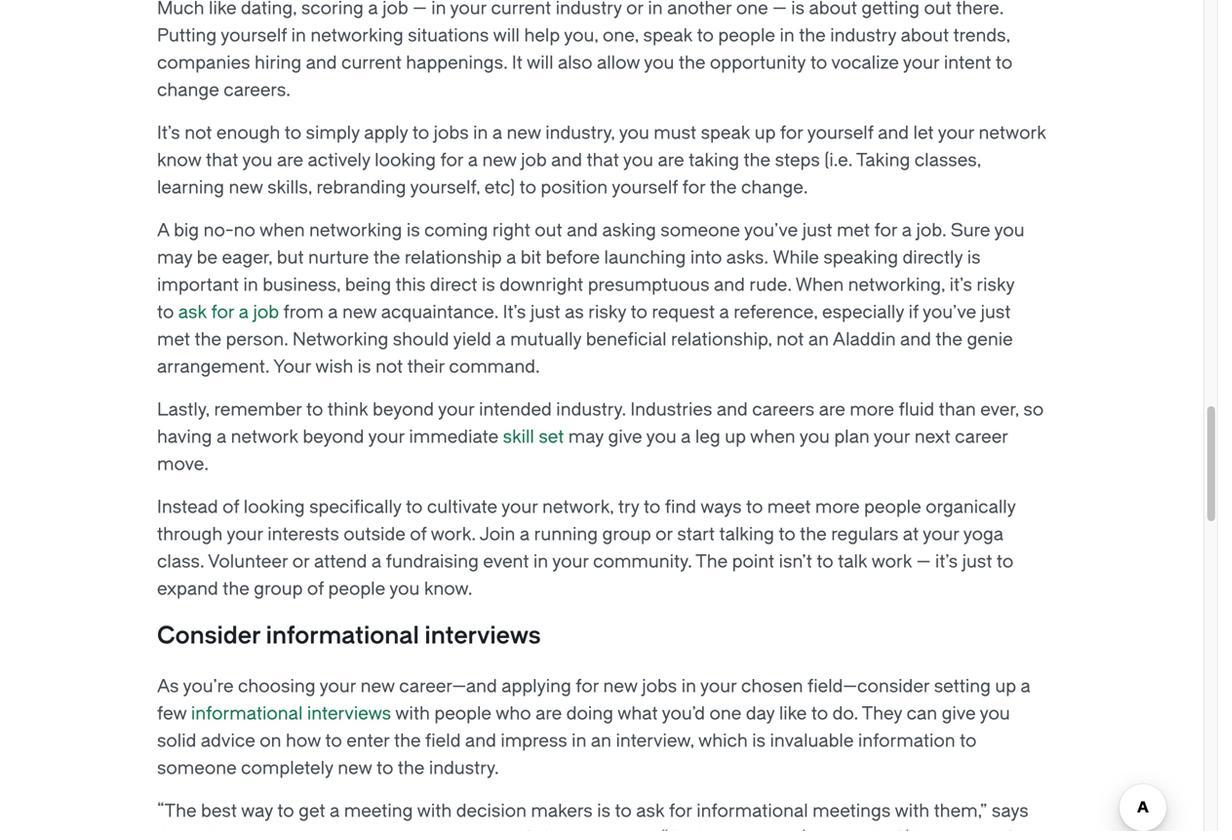 Task type: locate. For each thing, give the bounding box(es) containing it.
of down decision
[[513, 829, 530, 832]]

1 vertical spatial jobs
[[642, 677, 677, 697]]

up up steps
[[755, 123, 776, 143]]

to right makers at the bottom left
[[615, 802, 632, 822]]

way
[[241, 802, 273, 822]]

someone up into
[[661, 220, 740, 241]]

putting
[[157, 25, 217, 46]]

0 vertical spatial group
[[602, 525, 651, 545]]

for up doing
[[576, 677, 599, 697]]

they
[[862, 704, 902, 725]]

talk
[[838, 552, 867, 572]]

jobs inside it's not enough to simply apply to jobs in a new industry, you must speak up for yourself and let your network know that you are actively looking for a new job and that you are taking the steps (i.e. taking classes, learning new skills, rebranding yourself, etc) to position yourself for the change.
[[434, 123, 469, 143]]

to left talk
[[817, 552, 834, 572]]

1 horizontal spatial group
[[602, 525, 651, 545]]

and up leg
[[717, 400, 748, 420]]

0 horizontal spatial it's
[[157, 123, 180, 143]]

met inside from a new acquaintance. it's just as risky to request a reference, especially if you've just met the person. networking should yield a mutually beneficial relationship, not an aladdin and the genie arrangement. your wish is not their command.
[[157, 330, 190, 350]]

ask down important
[[178, 302, 207, 323]]

that down enough
[[206, 150, 238, 171]]

instead of looking specifically to cultivate your network, try to find ways to meet more people organically through your interests outside of work. join a running group or start talking to the regulars at your yoga class. volunteer or attend a fundraising event in your community. the point isn't to talk work — it's just to expand the group of people you know.
[[157, 497, 1016, 600]]

like
[[779, 704, 807, 725]]

a right get
[[330, 802, 340, 822]]

0 horizontal spatial out
[[535, 220, 562, 241]]

met inside a big no-no when networking is coming right out and asking someone you've just met for a job. sure you may be eager, but nurture the relationship a bit before launching into asks. while speaking directly is important in business, being this direct is downright presumptuous and rude. when networking, it's risky to
[[837, 220, 870, 241]]

0 vertical spatial will
[[493, 25, 520, 46]]

career
[[955, 427, 1008, 448], [307, 829, 360, 832]]

invaluable
[[770, 731, 854, 752]]

1 horizontal spatial you've
[[923, 302, 976, 323]]

1 vertical spatial someone
[[157, 759, 237, 779]]

in inside as you're choosing your new career—and applying for new jobs in your chosen field—consider setting up a few
[[681, 677, 696, 697]]

a
[[157, 220, 169, 241]]

2 vertical spatial or
[[292, 552, 310, 572]]

1 vertical spatial looking
[[244, 497, 305, 518]]

lastly,
[[157, 400, 210, 420]]

will up it
[[493, 25, 520, 46]]

people inside the with people who are doing what you'd one day like to do. they can give you solid advice on how to enter the field and impress in an interview, which is invaluable information to someone completely new to the industry.
[[434, 704, 492, 725]]

business,
[[263, 275, 341, 296]]

must
[[654, 123, 696, 143]]

0 vertical spatial or
[[626, 0, 644, 19]]

your inside may give you a leg up when you plan your next career move.
[[874, 427, 910, 448]]

1 vertical spatial about
[[901, 25, 949, 46]]

consider
[[157, 623, 260, 650]]

1 horizontal spatial industry
[[830, 25, 896, 46]]

the inside a big no-no when networking is coming right out and asking someone you've just met for a job. sure you may be eager, but nurture the relationship a bit before launching into asks. while speaking directly is important in business, being this direct is downright presumptuous and rude. when networking, it's risky to
[[373, 248, 400, 268]]

that down industry,
[[587, 150, 619, 171]]

one,
[[603, 25, 639, 46]]

speak down the another
[[643, 25, 693, 46]]

your inside it's not enough to simply apply to jobs in a new industry, you must speak up for yourself and let your network know that you are actively looking for a new job and that you are taking the steps (i.e. taking classes, learning new skills, rebranding yourself, etc) to position yourself for the change.
[[938, 123, 974, 143]]

which
[[698, 731, 748, 752]]

1 horizontal spatial —
[[917, 552, 931, 572]]

your
[[273, 357, 311, 377]]

1 vertical spatial out
[[535, 220, 562, 241]]

specifically
[[309, 497, 401, 518]]

0 vertical spatial more
[[850, 400, 894, 420]]

1 vertical spatial not
[[776, 330, 804, 350]]

it's inside it's not enough to simply apply to jobs in a new industry, you must speak up for yourself and let your network know that you are actively looking for a new job and that you are taking the steps (i.e. taking classes, learning new skills, rebranding yourself, etc) to position yourself for the change.
[[157, 123, 180, 143]]

1 horizontal spatial that
[[587, 150, 619, 171]]

speak inside — in your current industry or in another one — is about getting out there. putting yourself in networking situations will help you, one, speak to people in the industry about trends, companies hiring and current happenings. it will also allow you the opportunity to vocalize your intent to change careers.
[[643, 25, 693, 46]]

classes,
[[915, 150, 981, 171]]

1 horizontal spatial or
[[626, 0, 644, 19]]

of inside "the best way to get a meeting with decision makers is to ask for informational meetings with them," says april klimkiewicz, career coach and owner of
[[513, 829, 530, 832]]

networking,
[[848, 275, 945, 296]]

you inside — in your current industry or in another one — is about getting out there. putting yourself in networking situations will help you, one, speak to people in the industry about trends, companies hiring and current happenings. it will also allow you the opportunity to vocalize your intent to change careers.
[[644, 53, 674, 73]]

someone inside a big no-no when networking is coming right out and asking someone you've just met for a job. sure you may be eager, but nurture the relationship a bit before launching into asks. while speaking directly is important in business, being this direct is downright presumptuous and rude. when networking, it's risky to
[[661, 220, 740, 241]]

getting
[[862, 0, 920, 19]]

important
[[157, 275, 239, 296]]

industries
[[630, 400, 712, 420]]

0 horizontal spatial interviews
[[307, 704, 391, 725]]

1 vertical spatial network
[[231, 427, 298, 448]]

current up help
[[491, 0, 551, 19]]

can
[[907, 704, 937, 725]]

1 vertical spatial up
[[725, 427, 746, 448]]

may give you a leg up when you plan your next career move.
[[157, 427, 1008, 475]]

2 vertical spatial up
[[995, 677, 1016, 697]]

ask for a job
[[178, 302, 279, 323]]

regulars
[[831, 525, 899, 545]]

with left the "them,""
[[895, 802, 930, 822]]

0 vertical spatial networking
[[311, 25, 403, 46]]

for up yourself,
[[440, 150, 464, 171]]

is right wish
[[358, 357, 371, 377]]

to
[[697, 25, 714, 46], [996, 53, 1013, 73], [285, 123, 301, 143], [412, 123, 429, 143], [519, 178, 536, 198], [157, 302, 174, 323], [631, 302, 648, 323], [306, 400, 323, 420], [406, 497, 423, 518], [644, 497, 661, 518], [746, 497, 763, 518], [779, 525, 796, 545], [817, 552, 834, 572], [997, 552, 1014, 572], [811, 704, 828, 725], [325, 731, 342, 752], [960, 731, 977, 752], [376, 759, 393, 779], [277, 802, 294, 822], [615, 802, 632, 822]]

the up arrangement.
[[195, 330, 221, 350]]

network,
[[542, 497, 614, 518]]

when down careers
[[750, 427, 796, 448]]

when inside may give you a leg up when you plan your next career move.
[[750, 427, 796, 448]]

just inside a big no-no when networking is coming right out and asking someone you've just met for a job. sure you may be eager, but nurture the relationship a bit before launching into asks. while speaking directly is important in business, being this direct is downright presumptuous and rude. when networking, it's risky to
[[802, 220, 832, 241]]

0 horizontal spatial about
[[809, 0, 857, 19]]

a right having
[[216, 427, 226, 448]]

0 vertical spatial out
[[924, 0, 952, 19]]

0 vertical spatial not
[[185, 123, 212, 143]]

0 horizontal spatial when
[[259, 220, 305, 241]]

that
[[206, 150, 238, 171], [587, 150, 619, 171]]

or down interests at the left of page
[[292, 552, 310, 572]]

the
[[799, 25, 826, 46], [679, 53, 706, 73], [744, 150, 771, 171], [710, 178, 737, 198], [373, 248, 400, 268], [195, 330, 221, 350], [936, 330, 963, 350], [800, 525, 827, 545], [223, 579, 249, 600], [394, 731, 421, 752], [398, 759, 425, 779]]

asking
[[602, 220, 656, 241]]

ask inside "the best way to get a meeting with decision makers is to ask for informational meetings with them," says april klimkiewicz, career coach and owner of
[[636, 802, 665, 822]]

it's down downright
[[503, 302, 526, 323]]

to inside a big no-no when networking is coming right out and asking someone you've just met for a job. sure you may be eager, but nurture the relationship a bit before launching into asks. while speaking directly is important in business, being this direct is downright presumptuous and rude. when networking, it's risky to
[[157, 302, 174, 323]]

or up one, on the top
[[626, 0, 644, 19]]

1 vertical spatial an
[[591, 731, 612, 752]]

when up but
[[259, 220, 305, 241]]

are up plan
[[819, 400, 845, 420]]

1 horizontal spatial it's
[[503, 302, 526, 323]]

interviews
[[425, 623, 541, 650], [307, 704, 391, 725]]

yourself up asking
[[612, 178, 678, 198]]

0 vertical spatial up
[[755, 123, 776, 143]]

0 vertical spatial career
[[955, 427, 1008, 448]]

0 horizontal spatial network
[[231, 427, 298, 448]]

more
[[850, 400, 894, 420], [815, 497, 860, 518]]

0 horizontal spatial career
[[307, 829, 360, 832]]

1 vertical spatial it's
[[935, 552, 958, 572]]

your up one
[[700, 677, 737, 697]]

right
[[492, 220, 530, 241]]

to down the presumptuous
[[631, 302, 648, 323]]

0 vertical spatial may
[[157, 248, 192, 268]]

it's
[[157, 123, 180, 143], [503, 302, 526, 323]]

1 horizontal spatial may
[[568, 427, 604, 448]]

get
[[299, 802, 325, 822]]

or
[[626, 0, 644, 19], [656, 525, 673, 545], [292, 552, 310, 572]]

1 vertical spatial beyond
[[303, 427, 364, 448]]

1 vertical spatial —
[[917, 552, 931, 572]]

bit
[[521, 248, 541, 268]]

not up know
[[185, 123, 212, 143]]

0 vertical spatial speak
[[643, 25, 693, 46]]

looking inside it's not enough to simply apply to jobs in a new industry, you must speak up for yourself and let your network know that you are actively looking for a new job and that you are taking the steps (i.e. taking classes, learning new skills, rebranding yourself, etc) to position yourself for the change.
[[375, 150, 436, 171]]

community.
[[593, 552, 692, 572]]

you inside instead of looking specifically to cultivate your network, try to find ways to meet more people organically through your interests outside of work. join a running group or start talking to the regulars at your yoga class. volunteer or attend a fundraising event in your community. the point isn't to talk work — it's just to expand the group of people you know.
[[389, 579, 420, 600]]

interview,
[[616, 731, 694, 752]]

0 vertical spatial met
[[837, 220, 870, 241]]

people down 'attend'
[[328, 579, 385, 600]]

0 horizontal spatial an
[[591, 731, 612, 752]]

up right leg
[[725, 427, 746, 448]]

someone down solid
[[157, 759, 237, 779]]

directly
[[903, 248, 963, 268]]

you inside a big no-no when networking is coming right out and asking someone you've just met for a job. sure you may be eager, but nurture the relationship a bit before launching into asks. while speaking directly is important in business, being this direct is downright presumptuous and rude. when networking, it's risky to
[[994, 220, 1025, 241]]

out
[[924, 0, 952, 19], [535, 220, 562, 241]]

yourself up hiring
[[221, 25, 287, 46]]

0 horizontal spatial up
[[725, 427, 746, 448]]

set
[[539, 427, 564, 448]]

just inside instead of looking specifically to cultivate your network, try to find ways to meet more people organically through your interests outside of work. join a running group or start talking to the regulars at your yoga class. volunteer or attend a fundraising event in your community. the point isn't to talk work — it's just to expand the group of people you know.
[[962, 552, 992, 572]]

are
[[277, 150, 303, 171], [658, 150, 684, 171], [819, 400, 845, 420], [536, 704, 562, 725]]

2 vertical spatial informational
[[697, 802, 808, 822]]

hiring
[[255, 53, 302, 73]]

plan
[[834, 427, 870, 448]]

people down 'one —'
[[718, 25, 775, 46]]

is down day
[[752, 731, 766, 752]]

1 vertical spatial give
[[942, 704, 976, 725]]

1 vertical spatial industry
[[830, 25, 896, 46]]

industry. up may give you a leg up when you plan your next career move.
[[556, 400, 626, 420]]

0 vertical spatial informational
[[266, 623, 419, 650]]

change.
[[741, 178, 808, 198]]

networking inside — in your current industry or in another one — is about getting out there. putting yourself in networking situations will help you, one, speak to people in the industry about trends, companies hiring and current happenings. it will also allow you the opportunity to vocalize your intent to change careers.
[[311, 25, 403, 46]]

0 horizontal spatial ask
[[178, 302, 207, 323]]

0 vertical spatial it's
[[157, 123, 180, 143]]

steps
[[775, 150, 820, 171]]

0 horizontal spatial —
[[413, 0, 427, 19]]

meet
[[767, 497, 811, 518]]

0 horizontal spatial may
[[157, 248, 192, 268]]

0 horizontal spatial industry
[[556, 0, 622, 19]]

speak up 'taking'
[[701, 123, 750, 143]]

the down the another
[[679, 53, 706, 73]]

0 vertical spatial it's
[[950, 275, 972, 296]]

you've inside from a new acquaintance. it's just as risky to request a reference, especially if you've just met the person. networking should yield a mutually beneficial relationship, not an aladdin and the genie arrangement. your wish is not their command.
[[923, 302, 976, 323]]

may down a
[[157, 248, 192, 268]]

speak inside it's not enough to simply apply to jobs in a new industry, you must speak up for yourself and let your network know that you are actively looking for a new job and that you are taking the steps (i.e. taking classes, learning new skills, rebranding yourself, etc) to position yourself for the change.
[[701, 123, 750, 143]]

1 vertical spatial networking
[[309, 220, 402, 241]]

0 vertical spatial you've
[[744, 220, 798, 241]]

looking
[[375, 150, 436, 171], [244, 497, 305, 518]]

— up "situations"
[[413, 0, 427, 19]]

should
[[393, 330, 449, 350]]

are inside the with people who are doing what you'd one day like to do. they can give you solid advice on how to enter the field and impress in an interview, which is invaluable information to someone completely new to the industry.
[[536, 704, 562, 725]]

the left field
[[394, 731, 421, 752]]

informational up advice
[[191, 704, 303, 725]]

1 horizontal spatial network
[[979, 123, 1046, 143]]

just up speaking
[[802, 220, 832, 241]]

0 horizontal spatial that
[[206, 150, 238, 171]]

people up at
[[864, 497, 921, 518]]

give inside the with people who are doing what you'd one day like to do. they can give you solid advice on how to enter the field and impress in an interview, which is invaluable information to someone completely new to the industry.
[[942, 704, 976, 725]]

"the
[[157, 802, 197, 822]]

arrangement.
[[157, 357, 269, 377]]

1 horizontal spatial interviews
[[425, 623, 541, 650]]

and left the owner
[[421, 829, 452, 832]]

met
[[837, 220, 870, 241], [157, 330, 190, 350]]

1 vertical spatial yourself
[[807, 123, 874, 143]]

0 horizontal spatial group
[[254, 579, 303, 600]]

be
[[197, 248, 218, 268]]

1 horizontal spatial career
[[955, 427, 1008, 448]]

new inside from a new acquaintance. it's just as risky to request a reference, especially if you've just met the person. networking should yield a mutually beneficial relationship, not an aladdin and the genie arrangement. your wish is not their command.
[[342, 302, 377, 323]]

and down if
[[900, 330, 931, 350]]

1 vertical spatial you've
[[923, 302, 976, 323]]

the up opportunity to
[[799, 25, 826, 46]]

2 horizontal spatial or
[[656, 525, 673, 545]]

may right set
[[568, 427, 604, 448]]

with up field
[[395, 704, 430, 725]]

work.
[[431, 525, 476, 545]]

of
[[223, 497, 239, 518], [410, 525, 427, 545], [307, 579, 324, 600], [513, 829, 530, 832]]

you left must
[[619, 123, 649, 143]]

a left leg
[[681, 427, 691, 448]]

0 vertical spatial yourself
[[221, 25, 287, 46]]

the up change.
[[744, 150, 771, 171]]

1 horizontal spatial an
[[808, 330, 829, 350]]

request
[[652, 302, 715, 323]]

for down "interview,"
[[669, 802, 692, 822]]

industry up vocalize
[[830, 25, 896, 46]]

1 vertical spatial speak
[[701, 123, 750, 143]]

a up networking
[[328, 302, 338, 323]]

you've
[[744, 220, 798, 241], [923, 302, 976, 323]]

it's left risky
[[950, 275, 972, 296]]

when
[[259, 220, 305, 241], [750, 427, 796, 448]]

0 horizontal spatial give
[[608, 427, 642, 448]]

1 horizontal spatial jobs
[[642, 677, 677, 697]]

2 horizontal spatial up
[[995, 677, 1016, 697]]

2 horizontal spatial yourself
[[807, 123, 874, 143]]

— inside instead of looking specifically to cultivate your network, try to find ways to meet more people organically through your interests outside of work. join a running group or start talking to the regulars at your yoga class. volunteer or attend a fundraising event in your community. the point isn't to talk work — it's just to expand the group of people you know.
[[917, 552, 931, 572]]

in up etc)
[[473, 123, 488, 143]]

up inside it's not enough to simply apply to jobs in a new industry, you must speak up for yourself and let your network know that you are actively looking for a new job and that you are taking the steps (i.e. taking classes, learning new skills, rebranding yourself, etc) to position yourself for the change.
[[755, 123, 776, 143]]

setting
[[934, 677, 991, 697]]

to down enter on the left bottom of the page
[[376, 759, 393, 779]]

give down setting
[[942, 704, 976, 725]]

in right "event"
[[533, 552, 548, 572]]

just
[[802, 220, 832, 241], [530, 302, 560, 323], [981, 302, 1011, 323], [962, 552, 992, 572]]

up right setting
[[995, 677, 1016, 697]]

and inside the with people who are doing what you'd one day like to do. they can give you solid advice on how to enter the field and impress in an interview, which is invaluable information to someone completely new to the industry.
[[465, 731, 496, 752]]

1 horizontal spatial up
[[755, 123, 776, 143]]

an inside the with people who are doing what you'd one day like to do. they can give you solid advice on how to enter the field and impress in an interview, which is invaluable information to someone completely new to the industry.
[[591, 731, 612, 752]]

you down enough
[[242, 150, 273, 171]]

job inside it's not enough to simply apply to jobs in a new industry, you must speak up for yourself and let your network know that you are actively looking for a new job and that you are taking the steps (i.e. taking classes, learning new skills, rebranding yourself, etc) to position yourself for the change.
[[521, 150, 547, 171]]

1 horizontal spatial yourself
[[612, 178, 678, 198]]

0 horizontal spatial jobs
[[434, 123, 469, 143]]

if
[[909, 302, 919, 323]]

to inside lastly, remember to think beyond your intended industry. industries and careers are more fluid than ever, so having a network beyond your immediate
[[306, 400, 323, 420]]

more inside lastly, remember to think beyond your intended industry. industries and careers are more fluid than ever, so having a network beyond your immediate
[[850, 400, 894, 420]]

day
[[746, 704, 775, 725]]

is right 'one —'
[[791, 0, 805, 19]]

0 horizontal spatial beyond
[[303, 427, 364, 448]]

your up join
[[501, 497, 538, 518]]

1 vertical spatial industry.
[[429, 759, 499, 779]]

you'd
[[662, 704, 705, 725]]

0 horizontal spatial not
[[185, 123, 212, 143]]

at
[[903, 525, 919, 545]]

0 horizontal spatial speak
[[643, 25, 693, 46]]

up inside as you're choosing your new career—and applying for new jobs in your chosen field—consider setting up a few
[[995, 677, 1016, 697]]

new down the being
[[342, 302, 377, 323]]

jobs up what
[[642, 677, 677, 697]]

industry.
[[556, 400, 626, 420], [429, 759, 499, 779]]

not down reference,
[[776, 330, 804, 350]]

0 horizontal spatial industry.
[[429, 759, 499, 779]]

1 horizontal spatial about
[[901, 25, 949, 46]]

a right join
[[520, 525, 530, 545]]

new up no
[[229, 178, 263, 198]]

few
[[157, 704, 187, 725]]

0 vertical spatial give
[[608, 427, 642, 448]]

for up steps
[[780, 123, 803, 143]]

for inside "the best way to get a meeting with decision makers is to ask for informational meetings with them," says april klimkiewicz, career coach and owner of
[[669, 802, 692, 822]]

interviews up enter on the left bottom of the page
[[307, 704, 391, 725]]

mutually
[[510, 330, 582, 350]]

do.
[[833, 704, 858, 725]]

to down setting
[[960, 731, 977, 752]]

companies
[[157, 53, 250, 73]]

and inside lastly, remember to think beyond your intended industry. industries and careers are more fluid than ever, so having a network beyond your immediate
[[717, 400, 748, 420]]

1 horizontal spatial industry.
[[556, 400, 626, 420]]

aladdin
[[833, 330, 896, 350]]

presumptuous
[[588, 275, 710, 296]]

0 horizontal spatial you've
[[744, 220, 798, 241]]

1 horizontal spatial speak
[[701, 123, 750, 143]]

taking
[[856, 150, 910, 171]]

an inside from a new acquaintance. it's just as risky to request a reference, especially if you've just met the person. networking should yield a mutually beneficial relationship, not an aladdin and the genie arrangement. your wish is not their command.
[[808, 330, 829, 350]]

0 horizontal spatial yourself
[[221, 25, 287, 46]]

1 horizontal spatial will
[[527, 53, 554, 73]]

2 vertical spatial yourself
[[612, 178, 678, 198]]

industry up you, on the top left of the page
[[556, 0, 622, 19]]

0 horizontal spatial someone
[[157, 759, 237, 779]]

up for field—consider
[[995, 677, 1016, 697]]

1 horizontal spatial someone
[[661, 220, 740, 241]]

remember
[[214, 400, 302, 420]]

a inside as you're choosing your new career—and applying for new jobs in your chosen field—consider setting up a few
[[1021, 677, 1031, 697]]

outside
[[344, 525, 406, 545]]

their
[[407, 357, 445, 377]]

you've inside a big no-no when networking is coming right out and asking someone you've just met for a job. sure you may be eager, but nurture the relationship a bit before launching into asks. while speaking directly is important in business, being this direct is downright presumptuous and rude. when networking, it's risky to
[[744, 220, 798, 241]]

your up "situations"
[[450, 0, 487, 19]]

0 vertical spatial someone
[[661, 220, 740, 241]]

networking
[[311, 25, 403, 46], [309, 220, 402, 241]]

1 vertical spatial career
[[307, 829, 360, 832]]

1 vertical spatial met
[[157, 330, 190, 350]]

isn't
[[779, 552, 812, 572]]

— inside — in your current industry or in another one — is about getting out there. putting yourself in networking situations will help you, one, speak to people in the industry about trends, companies hiring and current happenings. it will also allow you the opportunity to vocalize your intent to change careers.
[[413, 0, 427, 19]]

people
[[718, 25, 775, 46], [864, 497, 921, 518], [328, 579, 385, 600], [434, 704, 492, 725]]

taking
[[689, 150, 739, 171]]

0 vertical spatial —
[[413, 0, 427, 19]]

in down doing
[[572, 731, 587, 752]]

it's inside from a new acquaintance. it's just as risky to request a reference, especially if you've just met the person. networking should yield a mutually beneficial relationship, not an aladdin and the genie arrangement. your wish is not their command.
[[503, 302, 526, 323]]

informational interviews
[[191, 704, 391, 725]]



Task type: vqa. For each thing, say whether or not it's contained in the screenshot.
the middle the million
no



Task type: describe. For each thing, give the bounding box(es) containing it.
and inside — in your current industry or in another one — is about getting out there. putting yourself in networking situations will help you, one, speak to people in the industry about trends, companies hiring and current happenings. it will also allow you the opportunity to vocalize your intent to change careers.
[[306, 53, 337, 73]]

a up "person."
[[239, 302, 249, 323]]

for inside a big no-no when networking is coming right out and asking someone you've just met for a job. sure you may be eager, but nurture the relationship a bit before launching into asks. while speaking directly is important in business, being this direct is downright presumptuous and rude. when networking, it's risky to
[[874, 220, 898, 241]]

career inside may give you a leg up when you plan your next career move.
[[955, 427, 1008, 448]]

your right at
[[923, 525, 959, 545]]

new up enter on the left bottom of the page
[[360, 677, 395, 697]]

the left genie
[[936, 330, 963, 350]]

sure
[[951, 220, 990, 241]]

ask for a job link
[[178, 302, 279, 323]]

yourself inside — in your current industry or in another one — is about getting out there. putting yourself in networking situations will help you, one, speak to people in the industry about trends, companies hiring and current happenings. it will also allow you the opportunity to vocalize your intent to change careers.
[[221, 25, 287, 46]]

yoga
[[963, 525, 1004, 545]]

situations
[[408, 25, 489, 46]]

it's inside a big no-no when networking is coming right out and asking someone you've just met for a job. sure you may be eager, but nurture the relationship a bit before launching into asks. while speaking directly is important in business, being this direct is downright presumptuous and rude. when networking, it's risky to
[[950, 275, 972, 296]]

you left plan
[[799, 427, 830, 448]]

1 vertical spatial informational
[[191, 704, 303, 725]]

job.
[[916, 220, 946, 241]]

apply
[[364, 123, 408, 143]]

0 horizontal spatial current
[[341, 53, 402, 73]]

owner
[[457, 829, 509, 832]]

solid
[[157, 731, 196, 752]]

for down 'taking'
[[682, 178, 706, 198]]

as you're choosing your new career—and applying for new jobs in your chosen field—consider setting up a few
[[157, 677, 1031, 725]]

new left industry,
[[507, 123, 541, 143]]

skills,
[[267, 178, 312, 198]]

fundraising
[[386, 552, 479, 572]]

to left simply
[[285, 123, 301, 143]]

know.
[[424, 579, 472, 600]]

industry. inside lastly, remember to think beyond your intended industry. industries and careers are more fluid than ever, so having a network beyond your immediate
[[556, 400, 626, 420]]

immediate
[[409, 427, 499, 448]]

april
[[157, 829, 196, 832]]

more inside instead of looking specifically to cultivate your network, try to find ways to meet more people organically through your interests outside of work. join a running group or start talking to the regulars at your yoga class. volunteer or attend a fundraising event in your community. the point isn't to talk work — it's just to expand the group of people you know.
[[815, 497, 860, 518]]

completely
[[241, 759, 333, 779]]

are inside lastly, remember to think beyond your intended industry. industries and careers are more fluid than ever, so having a network beyond your immediate
[[819, 400, 845, 420]]

the
[[696, 552, 728, 572]]

to right try at the right bottom of page
[[644, 497, 661, 518]]

in inside the with people who are doing what you'd one day like to do. they can give you solid advice on how to enter the field and impress in an interview, which is invaluable information to someone completely new to the industry.
[[572, 731, 587, 752]]

in up opportunity to
[[780, 25, 795, 46]]

1 vertical spatial or
[[656, 525, 673, 545]]

is inside — in your current industry or in another one — is about getting out there. putting yourself in networking situations will help you, one, speak to people in the industry about trends, companies hiring and current happenings. it will also allow you the opportunity to vocalize your intent to change careers.
[[791, 0, 805, 19]]

to down meet at the bottom of page
[[779, 525, 796, 545]]

career—and
[[399, 677, 497, 697]]

informational inside "the best way to get a meeting with decision makers is to ask for informational meetings with them," says april klimkiewicz, career coach and owner of
[[697, 802, 808, 822]]

give inside may give you a leg up when you plan your next career move.
[[608, 427, 642, 448]]

0 horizontal spatial or
[[292, 552, 310, 572]]

you inside the with people who are doing what you'd one day like to do. they can give you solid advice on how to enter the field and impress in an interview, which is invaluable information to someone completely new to the industry.
[[980, 704, 1010, 725]]

in up hiring
[[291, 25, 306, 46]]

and inside "the best way to get a meeting with decision makers is to ask for informational meetings with them," says april klimkiewicz, career coach and owner of
[[421, 829, 452, 832]]

a inside may give you a leg up when you plan your next career move.
[[681, 427, 691, 448]]

your down think
[[368, 427, 405, 448]]

is right direct
[[482, 275, 495, 296]]

2 horizontal spatial not
[[776, 330, 804, 350]]

careers
[[752, 400, 815, 420]]

a down outside
[[371, 552, 382, 572]]

skill set link
[[503, 427, 564, 448]]

2 vertical spatial not
[[375, 357, 403, 377]]

intent
[[944, 53, 991, 73]]

people inside — in your current industry or in another one — is about getting out there. putting yourself in networking situations will help you, one, speak to people in the industry about trends, companies hiring and current happenings. it will also allow you the opportunity to vocalize your intent to change careers.
[[718, 25, 775, 46]]

to right apply
[[412, 123, 429, 143]]

networking inside a big no-no when networking is coming right out and asking someone you've just met for a job. sure you may be eager, but nurture the relationship a bit before launching into asks. while speaking directly is important in business, being this direct is downright presumptuous and rude. when networking, it's risky to
[[309, 220, 402, 241]]

one
[[710, 704, 742, 725]]

instead
[[157, 497, 218, 518]]

0 vertical spatial current
[[491, 0, 551, 19]]

event
[[483, 552, 529, 572]]

not inside it's not enough to simply apply to jobs in a new industry, you must speak up for yourself and let your network know that you are actively looking for a new job and that you are taking the steps (i.e. taking classes, learning new skills, rebranding yourself, etc) to position yourself for the change.
[[185, 123, 212, 143]]

to down the another
[[697, 25, 714, 46]]

network inside lastly, remember to think beyond your intended industry. industries and careers are more fluid than ever, so having a network beyond your immediate
[[231, 427, 298, 448]]

are down must
[[658, 150, 684, 171]]

is inside the with people who are doing what you'd one day like to do. they can give you solid advice on how to enter the field and impress in an interview, which is invaluable information to someone completely new to the industry.
[[752, 731, 766, 752]]

yourself,
[[410, 178, 480, 198]]

a up relationship,
[[719, 302, 729, 323]]

it's not enough to simply apply to jobs in a new industry, you must speak up for yourself and let your network know that you are actively looking for a new job and that you are taking the steps (i.e. taking classes, learning new skills, rebranding yourself, etc) to position yourself for the change.
[[157, 123, 1046, 198]]

enter
[[346, 731, 390, 752]]

doing
[[566, 704, 613, 725]]

is left coming
[[407, 220, 420, 241]]

the up meeting
[[398, 759, 425, 779]]

(i.e.
[[824, 150, 853, 171]]

coach
[[365, 829, 417, 832]]

a big no-no when networking is coming right out and asking someone you've just met for a job. sure you may be eager, but nurture the relationship a bit before launching into asks. while speaking directly is important in business, being this direct is downright presumptuous and rude. when networking, it's risky to
[[157, 220, 1025, 323]]

new up what
[[603, 677, 638, 697]]

as
[[157, 677, 179, 697]]

1 that from the left
[[206, 150, 238, 171]]

you down industries
[[646, 427, 677, 448]]

to left cultivate
[[406, 497, 423, 518]]

allow
[[597, 53, 640, 73]]

is down sure
[[967, 248, 981, 268]]

for down important
[[211, 302, 234, 323]]

in up "situations"
[[431, 0, 446, 19]]

of down 'attend'
[[307, 579, 324, 600]]

of right instead
[[223, 497, 239, 518]]

and down into
[[714, 275, 745, 296]]

a inside lastly, remember to think beyond your intended industry. industries and careers are more fluid than ever, so having a network beyond your immediate
[[216, 427, 226, 448]]

on
[[260, 731, 281, 752]]

looking inside instead of looking specifically to cultivate your network, try to find ways to meet more people organically through your interests outside of work. join a running group or start talking to the regulars at your yoga class. volunteer or attend a fundraising event in your community. the point isn't to talk work — it's just to expand the group of people you know.
[[244, 497, 305, 518]]

klimkiewicz,
[[200, 829, 303, 832]]

to right etc)
[[519, 178, 536, 198]]

it's inside instead of looking specifically to cultivate your network, try to find ways to meet more people organically through your interests outside of work. join a running group or start talking to the regulars at your yoga class. volunteer or attend a fundraising event in your community. the point isn't to talk work — it's just to expand the group of people you know.
[[935, 552, 958, 572]]

the up isn't
[[800, 525, 827, 545]]

informational interviews link
[[191, 704, 391, 725]]

and up position
[[551, 150, 582, 171]]

you've for someone
[[744, 220, 798, 241]]

impress
[[501, 731, 567, 752]]

chosen
[[741, 677, 803, 697]]

but
[[277, 248, 304, 268]]

met for the
[[157, 330, 190, 350]]

with right meeting
[[417, 802, 452, 822]]

to down trends,
[[996, 53, 1013, 73]]

just up the mutually
[[530, 302, 560, 323]]

before
[[546, 248, 600, 268]]

another
[[667, 0, 732, 19]]

advice
[[201, 731, 255, 752]]

cultivate
[[427, 497, 497, 518]]

are up skills,
[[277, 150, 303, 171]]

1 vertical spatial interviews
[[307, 704, 391, 725]]

of up fundraising
[[410, 525, 427, 545]]

eager,
[[222, 248, 272, 268]]

this
[[396, 275, 426, 296]]

out inside a big no-no when networking is coming right out and asking someone you've just met for a job. sure you may be eager, but nurture the relationship a bit before launching into asks. while speaking directly is important in business, being this direct is downright presumptuous and rude. when networking, it's risky to
[[535, 220, 562, 241]]

out inside — in your current industry or in another one — is about getting out there. putting yourself in networking situations will help you, one, speak to people in the industry about trends, companies hiring and current happenings. it will also allow you the opportunity to vocalize your intent to change careers.
[[924, 0, 952, 19]]

a up yourself,
[[468, 150, 478, 171]]

may inside a big no-no when networking is coming right out and asking someone you've just met for a job. sure you may be eager, but nurture the relationship a bit before launching into asks. while speaking directly is important in business, being this direct is downright presumptuous and rude. when networking, it's risky to
[[157, 248, 192, 268]]

you've for if
[[923, 302, 976, 323]]

or inside — in your current industry or in another one — is about getting out there. putting yourself in networking situations will help you, one, speak to people in the industry about trends, companies hiring and current happenings. it will also allow you the opportunity to vocalize your intent to change careers.
[[626, 0, 644, 19]]

up for must
[[755, 123, 776, 143]]

actively
[[308, 150, 370, 171]]

consider informational interviews
[[157, 623, 541, 650]]

up inside may give you a leg up when you plan your next career move.
[[725, 427, 746, 448]]

1 vertical spatial group
[[254, 579, 303, 600]]

in inside instead of looking specifically to cultivate your network, try to find ways to meet more people organically through your interests outside of work. join a running group or start talking to the regulars at your yoga class. volunteer or attend a fundraising event in your community. the point isn't to talk work — it's just to expand the group of people you know.
[[533, 552, 548, 572]]

downright
[[500, 275, 583, 296]]

just down risky
[[981, 302, 1011, 323]]

new up etc)
[[482, 150, 517, 171]]

with people who are doing what you'd one day like to do. they can give you solid advice on how to enter the field and impress in an interview, which is invaluable information to someone completely new to the industry.
[[157, 704, 1010, 779]]

network inside it's not enough to simply apply to jobs in a new industry, you must speak up for yourself and let your network know that you are actively looking for a new job and that you are taking the steps (i.e. taking classes, learning new skills, rebranding yourself, etc) to position yourself for the change.
[[979, 123, 1046, 143]]

your up immediate
[[438, 400, 475, 420]]

person.
[[226, 330, 288, 350]]

jobs inside as you're choosing your new career—and applying for new jobs in your chosen field—consider setting up a few
[[642, 677, 677, 697]]

the down volunteer
[[223, 579, 249, 600]]

wish
[[315, 357, 353, 377]]

enough
[[216, 123, 280, 143]]

rebranding
[[316, 178, 406, 198]]

you up asking
[[623, 150, 653, 171]]

point
[[732, 552, 775, 572]]

to inside from a new acquaintance. it's just as risky to request a reference, especially if you've just met the person. networking should yield a mutually beneficial relationship, not an aladdin and the genie arrangement. your wish is not their command.
[[631, 302, 648, 323]]

class.
[[157, 552, 204, 572]]

to left get
[[277, 802, 294, 822]]

etc)
[[484, 178, 515, 198]]

0 vertical spatial about
[[809, 0, 857, 19]]

how
[[286, 731, 321, 752]]

from a new acquaintance. it's just as risky to request a reference, especially if you've just met the person. networking should yield a mutually beneficial relationship, not an aladdin and the genie arrangement. your wish is not their command.
[[157, 302, 1013, 377]]

decision
[[456, 802, 527, 822]]

0 horizontal spatial job
[[253, 302, 279, 323]]

0 horizontal spatial will
[[493, 25, 520, 46]]

2 that from the left
[[587, 150, 619, 171]]

0 vertical spatial interviews
[[425, 623, 541, 650]]

is inside from a new acquaintance. it's just as risky to request a reference, especially if you've just met the person. networking should yield a mutually beneficial relationship, not an aladdin and the genie arrangement. your wish is not their command.
[[358, 357, 371, 377]]

0 vertical spatial ask
[[178, 302, 207, 323]]

and up before at the top of the page
[[567, 220, 598, 241]]

in inside a big no-no when networking is coming right out and asking someone you've just met for a job. sure you may be eager, but nurture the relationship a bit before launching into asks. while speaking directly is important in business, being this direct is downright presumptuous and rude. when networking, it's risky to
[[243, 275, 258, 296]]

a left "bit"
[[506, 248, 516, 268]]

makers
[[531, 802, 593, 822]]

no-
[[203, 220, 234, 241]]

field—consider
[[808, 677, 930, 697]]

who
[[496, 704, 531, 725]]

running
[[534, 525, 598, 545]]

your down the running
[[552, 552, 589, 572]]

choosing
[[238, 677, 316, 697]]

to up talking
[[746, 497, 763, 518]]

new inside the with people who are doing what you'd one day like to do. they can give you solid advice on how to enter the field and impress in an interview, which is invaluable information to someone completely new to the industry.
[[338, 759, 372, 779]]

and up taking
[[878, 123, 909, 143]]

vocalize
[[831, 53, 899, 73]]

opportunity to
[[710, 53, 827, 73]]

for inside as you're choosing your new career—and applying for new jobs in your chosen field—consider setting up a few
[[576, 677, 599, 697]]

relationship
[[405, 248, 502, 268]]

is inside "the best way to get a meeting with decision makers is to ask for informational meetings with them," says april klimkiewicz, career coach and owner of
[[597, 802, 611, 822]]

a up etc)
[[492, 123, 502, 143]]

your left "intent"
[[903, 53, 940, 73]]

1 vertical spatial will
[[527, 53, 554, 73]]

you're
[[183, 677, 234, 697]]

position
[[541, 178, 608, 198]]

a left job.
[[902, 220, 912, 241]]

to left the do.
[[811, 704, 828, 725]]

1 horizontal spatial beyond
[[373, 400, 434, 420]]

met for for
[[837, 220, 870, 241]]

organically
[[926, 497, 1016, 518]]

also
[[558, 53, 592, 73]]

expand
[[157, 579, 218, 600]]

industry. inside the with people who are doing what you'd one day like to do. they can give you solid advice on how to enter the field and impress in an interview, which is invaluable information to someone completely new to the industry.
[[429, 759, 499, 779]]

networking
[[293, 330, 388, 350]]

intended
[[479, 400, 552, 420]]

your down consider informational interviews
[[320, 677, 356, 697]]

careers.
[[224, 80, 291, 100]]

career inside "the best way to get a meeting with decision makers is to ask for informational meetings with them," says april klimkiewicz, career coach and owner of
[[307, 829, 360, 832]]

launching
[[604, 248, 686, 268]]

with inside the with people who are doing what you'd one day like to do. they can give you solid advice on how to enter the field and impress in an interview, which is invaluable information to someone completely new to the industry.
[[395, 704, 430, 725]]

try
[[618, 497, 639, 518]]

skill
[[503, 427, 534, 448]]

to right how
[[325, 731, 342, 752]]

may inside may give you a leg up when you plan your next career move.
[[568, 427, 604, 448]]

a inside "the best way to get a meeting with decision makers is to ask for informational meetings with them," says april klimkiewicz, career coach and owner of
[[330, 802, 340, 822]]

trends,
[[953, 25, 1010, 46]]

in left the another
[[648, 0, 663, 19]]

when inside a big no-no when networking is coming right out and asking someone you've just met for a job. sure you may be eager, but nurture the relationship a bit before launching into asks. while speaking directly is important in business, being this direct is downright presumptuous and rude. when networking, it's risky to
[[259, 220, 305, 241]]

your up volunteer
[[227, 525, 263, 545]]

a up command.
[[496, 330, 506, 350]]

no
[[234, 220, 255, 241]]

and inside from a new acquaintance. it's just as risky to request a reference, especially if you've just met the person. networking should yield a mutually beneficial relationship, not an aladdin and the genie arrangement. your wish is not their command.
[[900, 330, 931, 350]]

the down 'taking'
[[710, 178, 737, 198]]

someone inside the with people who are doing what you'd one day like to do. they can give you solid advice on how to enter the field and impress in an interview, which is invaluable information to someone completely new to the industry.
[[157, 759, 237, 779]]

to down yoga
[[997, 552, 1014, 572]]

0 vertical spatial industry
[[556, 0, 622, 19]]

— in your current industry or in another one — is about getting out there. putting yourself in networking situations will help you, one, speak to people in the industry about trends, companies hiring and current happenings. it will also allow you the opportunity to vocalize your intent to change careers.
[[157, 0, 1013, 100]]

in inside it's not enough to simply apply to jobs in a new industry, you must speak up for yourself and let your network know that you are actively looking for a new job and that you are taking the steps (i.e. taking classes, learning new skills, rebranding yourself, etc) to position yourself for the change.
[[473, 123, 488, 143]]

meeting
[[344, 802, 413, 822]]



